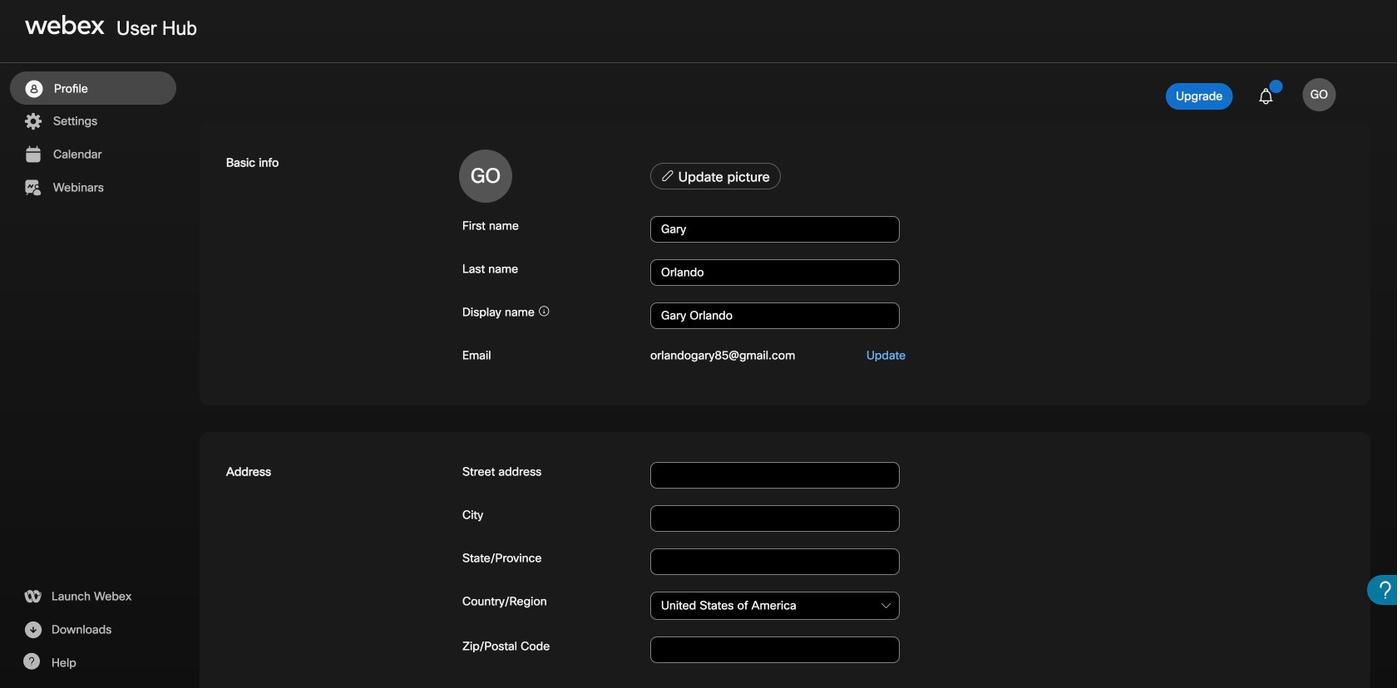 Task type: describe. For each thing, give the bounding box(es) containing it.
ng help active image
[[22, 654, 40, 671]]

mds content download_filled image
[[22, 621, 43, 641]]

mds webex helix filled image
[[22, 587, 43, 607]]

mds edit_bold image
[[661, 169, 675, 182]]

mds people circle_filled image
[[23, 79, 44, 99]]

mds settings_filled image
[[22, 111, 43, 131]]

mds webinar_filled image
[[22, 178, 43, 198]]

cisco webex image
[[25, 15, 105, 35]]



Task type: locate. For each thing, give the bounding box(es) containing it.
None text field
[[651, 216, 900, 243], [651, 303, 900, 329], [651, 463, 900, 489], [651, 506, 900, 532], [651, 592, 900, 621], [651, 216, 900, 243], [651, 303, 900, 329], [651, 463, 900, 489], [651, 506, 900, 532], [651, 592, 900, 621]]

change profile picture element
[[647, 163, 1344, 195]]

mds meetings_filled image
[[22, 145, 43, 165]]

None text field
[[651, 260, 900, 286], [651, 549, 900, 576], [651, 637, 900, 664], [651, 260, 900, 286], [651, 549, 900, 576], [651, 637, 900, 664]]



Task type: vqa. For each thing, say whether or not it's contained in the screenshot.
ng down icon
no



